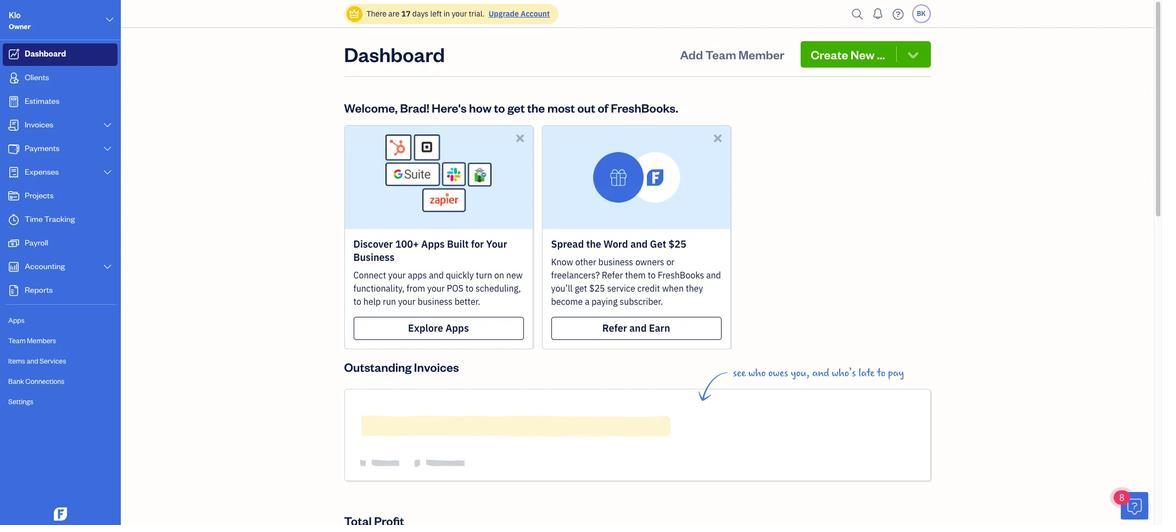 Task type: describe. For each thing, give the bounding box(es) containing it.
freelancers?
[[551, 270, 600, 281]]

chevron large down image for payments
[[103, 145, 113, 153]]

settings
[[8, 397, 33, 406]]

1 vertical spatial the
[[586, 238, 602, 251]]

built
[[447, 238, 469, 251]]

there
[[367, 9, 387, 19]]

you'll
[[551, 283, 573, 294]]

better.
[[455, 296, 481, 307]]

17
[[402, 9, 411, 19]]

dashboard image
[[7, 49, 20, 60]]

upgrade
[[489, 9, 519, 19]]

chevron large down image for invoices
[[103, 121, 113, 130]]

new
[[851, 47, 875, 62]]

create
[[811, 47, 849, 62]]

dismiss image
[[712, 132, 724, 145]]

your left pos
[[427, 283, 445, 294]]

100+
[[395, 238, 419, 251]]

create new … button
[[801, 41, 931, 68]]

spread
[[551, 238, 584, 251]]

to up better.
[[466, 283, 474, 294]]

brad!
[[400, 100, 429, 115]]

notifications image
[[869, 3, 887, 25]]

to left pay
[[878, 367, 886, 380]]

welcome, brad! here's how to get the most out of freshbooks.
[[344, 100, 679, 115]]

in
[[444, 9, 450, 19]]

trial.
[[469, 9, 485, 19]]

bk
[[917, 9, 926, 18]]

items and services link
[[3, 352, 118, 371]]

apps
[[408, 270, 427, 281]]

business
[[354, 251, 395, 264]]

they
[[686, 283, 703, 294]]

explore
[[408, 322, 443, 335]]

spread the word and get $25
[[551, 238, 687, 251]]

add team member button
[[670, 41, 795, 68]]

projects
[[25, 190, 54, 201]]

1 vertical spatial invoices
[[414, 359, 459, 375]]

out
[[578, 100, 596, 115]]

apps link
[[3, 311, 118, 330]]

chevron large down image for accounting
[[103, 263, 113, 271]]

run
[[383, 296, 396, 307]]

owner
[[9, 22, 31, 31]]

payroll link
[[3, 232, 118, 255]]

there are 17 days left in your trial. upgrade account
[[367, 9, 550, 19]]

get
[[650, 238, 667, 251]]

and left get
[[631, 238, 648, 251]]

connections
[[25, 377, 64, 386]]

payments
[[25, 143, 60, 153]]

or
[[667, 257, 675, 268]]

see who owes you, and who's late to pay
[[733, 367, 904, 380]]

time tracking
[[25, 214, 75, 224]]

how
[[469, 100, 492, 115]]

welcome,
[[344, 100, 398, 115]]

search image
[[849, 6, 867, 22]]

get inside know other business owners or freelancers? refer them to freshbooks and you'll get $25 service credit when they become a paying subscriber.
[[575, 283, 587, 294]]

other
[[576, 257, 597, 268]]

quickly
[[446, 270, 474, 281]]

estimate image
[[7, 96, 20, 107]]

1 horizontal spatial $25
[[669, 238, 687, 251]]

report image
[[7, 285, 20, 296]]

your
[[486, 238, 507, 251]]

your down from
[[398, 296, 416, 307]]

refer and earn
[[603, 322, 670, 335]]

chevron large down image for expenses
[[103, 168, 113, 177]]

explore apps
[[408, 322, 469, 335]]

payroll
[[25, 237, 48, 248]]

team members link
[[3, 331, 118, 351]]

estimates link
[[3, 91, 118, 113]]

days
[[413, 9, 429, 19]]

time tracking link
[[3, 209, 118, 231]]

tracking
[[44, 214, 75, 224]]

bank connections link
[[3, 372, 118, 391]]

pos
[[447, 283, 464, 294]]

see
[[733, 367, 746, 380]]

your left apps
[[388, 270, 406, 281]]

chart image
[[7, 262, 20, 273]]

client image
[[7, 73, 20, 84]]

paying
[[592, 296, 618, 307]]

0 vertical spatial get
[[508, 100, 525, 115]]

invoices inside main element
[[25, 119, 53, 130]]

dismiss image
[[514, 132, 527, 145]]

who's
[[832, 367, 856, 380]]

turn
[[476, 270, 492, 281]]

know
[[551, 257, 573, 268]]

crown image
[[349, 8, 360, 20]]

connect your apps and quickly turn on new functionality, from your pos to scheduling, to help run your business better.
[[354, 270, 523, 307]]



Task type: vqa. For each thing, say whether or not it's contained in the screenshot.
Logo
no



Task type: locate. For each thing, give the bounding box(es) containing it.
team up items
[[8, 336, 26, 345]]

0 vertical spatial team
[[706, 47, 736, 62]]

subscriber.
[[620, 296, 663, 307]]

business
[[599, 257, 634, 268], [418, 296, 453, 307]]

new
[[506, 270, 523, 281]]

apps inside discover 100+ apps built for your business
[[421, 238, 445, 251]]

and right freshbooks
[[707, 270, 721, 281]]

…
[[877, 47, 885, 62]]

payment image
[[7, 143, 20, 154]]

0 vertical spatial business
[[599, 257, 634, 268]]

dashboard link
[[3, 43, 118, 66]]

0 vertical spatial refer
[[602, 270, 623, 281]]

chevron large down image
[[103, 145, 113, 153], [103, 263, 113, 271]]

here's
[[432, 100, 467, 115]]

get down freelancers?
[[575, 283, 587, 294]]

to right how
[[494, 100, 505, 115]]

1 vertical spatial chevron large down image
[[103, 121, 113, 130]]

expenses link
[[3, 162, 118, 184]]

money image
[[7, 238, 20, 249]]

member
[[739, 47, 785, 62]]

dashboard up clients
[[25, 48, 66, 59]]

$25 inside know other business owners or freelancers? refer them to freshbooks and you'll get $25 service credit when they become a paying subscriber.
[[590, 283, 605, 294]]

expense image
[[7, 167, 20, 178]]

the left most
[[527, 100, 545, 115]]

you,
[[791, 367, 810, 380]]

refer down paying
[[603, 322, 627, 335]]

members
[[27, 336, 56, 345]]

accounting link
[[3, 256, 118, 279]]

them
[[625, 270, 646, 281]]

1 vertical spatial get
[[575, 283, 587, 294]]

accounting
[[25, 261, 65, 271]]

scheduling,
[[476, 283, 521, 294]]

account
[[521, 9, 550, 19]]

invoice image
[[7, 120, 20, 131]]

create new …
[[811, 47, 885, 62]]

reports
[[25, 285, 53, 295]]

go to help image
[[890, 6, 907, 22]]

pay
[[888, 367, 904, 380]]

get up dismiss icon
[[508, 100, 525, 115]]

bank
[[8, 377, 24, 386]]

of
[[598, 100, 609, 115]]

team right add
[[706, 47, 736, 62]]

apps left built
[[421, 238, 445, 251]]

dashboard inside main element
[[25, 48, 66, 59]]

to down owners
[[648, 270, 656, 281]]

on
[[494, 270, 504, 281]]

the up other
[[586, 238, 602, 251]]

left
[[430, 9, 442, 19]]

0 vertical spatial invoices
[[25, 119, 53, 130]]

and inside refer and earn link
[[630, 322, 647, 335]]

1 horizontal spatial the
[[586, 238, 602, 251]]

apps inside explore apps link
[[446, 322, 469, 335]]

are
[[389, 9, 400, 19]]

a
[[585, 296, 590, 307]]

0 horizontal spatial $25
[[590, 283, 605, 294]]

estimates
[[25, 96, 60, 106]]

and right items
[[27, 357, 38, 365]]

1 chevron large down image from the top
[[103, 145, 113, 153]]

1 vertical spatial chevron large down image
[[103, 263, 113, 271]]

bank connections
[[8, 377, 64, 386]]

chevron large down image down invoices link
[[103, 145, 113, 153]]

2 vertical spatial chevron large down image
[[103, 168, 113, 177]]

1 vertical spatial $25
[[590, 283, 605, 294]]

refer up service
[[602, 270, 623, 281]]

chevron large down image
[[105, 13, 115, 26], [103, 121, 113, 130], [103, 168, 113, 177]]

from
[[407, 283, 425, 294]]

who
[[749, 367, 766, 380]]

functionality,
[[354, 283, 405, 294]]

1 horizontal spatial invoices
[[414, 359, 459, 375]]

0 horizontal spatial business
[[418, 296, 453, 307]]

refer inside know other business owners or freelancers? refer them to freshbooks and you'll get $25 service credit when they become a paying subscriber.
[[602, 270, 623, 281]]

refer and earn link
[[551, 317, 722, 340]]

main element
[[0, 0, 148, 525]]

your
[[452, 9, 467, 19], [388, 270, 406, 281], [427, 283, 445, 294], [398, 296, 416, 307]]

and inside know other business owners or freelancers? refer them to freshbooks and you'll get $25 service credit when they become a paying subscriber.
[[707, 270, 721, 281]]

for
[[471, 238, 484, 251]]

project image
[[7, 191, 20, 202]]

add
[[680, 47, 703, 62]]

freshbooks image
[[52, 508, 69, 521]]

1 vertical spatial team
[[8, 336, 26, 345]]

8
[[1120, 492, 1125, 503]]

freshbooks
[[658, 270, 705, 281]]

freshbooks.
[[611, 100, 679, 115]]

0 horizontal spatial invoices
[[25, 119, 53, 130]]

chevron large down image inside invoices link
[[103, 121, 113, 130]]

to inside know other business owners or freelancers? refer them to freshbooks and you'll get $25 service credit when they become a paying subscriber.
[[648, 270, 656, 281]]

and left earn
[[630, 322, 647, 335]]

owes
[[769, 367, 789, 380]]

time
[[25, 214, 43, 224]]

invoices down estimates
[[25, 119, 53, 130]]

0 vertical spatial the
[[527, 100, 545, 115]]

discover
[[354, 238, 393, 251]]

apps inside the apps link
[[8, 316, 25, 325]]

items and services
[[8, 357, 66, 365]]

help
[[364, 296, 381, 307]]

your right 'in'
[[452, 9, 467, 19]]

projects link
[[3, 185, 118, 208]]

chevron large down image down payroll link
[[103, 263, 113, 271]]

become
[[551, 296, 583, 307]]

1 horizontal spatial get
[[575, 283, 587, 294]]

0 vertical spatial chevron large down image
[[105, 13, 115, 26]]

discover 100+ apps built for your business
[[354, 238, 507, 264]]

outstanding
[[344, 359, 412, 375]]

reports link
[[3, 280, 118, 302]]

$25 up paying
[[590, 283, 605, 294]]

chevron large down image inside expenses link
[[103, 168, 113, 177]]

invoices down explore apps link
[[414, 359, 459, 375]]

owners
[[636, 257, 665, 268]]

know other business owners or freelancers? refer them to freshbooks and you'll get $25 service credit when they become a paying subscriber.
[[551, 257, 721, 307]]

explore apps link
[[354, 317, 524, 340]]

team inside main element
[[8, 336, 26, 345]]

and right apps
[[429, 270, 444, 281]]

1 horizontal spatial apps
[[421, 238, 445, 251]]

2 chevron large down image from the top
[[103, 263, 113, 271]]

1 vertical spatial refer
[[603, 322, 627, 335]]

chevrondown image
[[906, 47, 921, 62]]

connect
[[354, 270, 386, 281]]

and right you,
[[813, 367, 830, 380]]

late
[[859, 367, 875, 380]]

apps up team members
[[8, 316, 25, 325]]

settings link
[[3, 392, 118, 412]]

0 vertical spatial chevron large down image
[[103, 145, 113, 153]]

items
[[8, 357, 25, 365]]

and
[[631, 238, 648, 251], [429, 270, 444, 281], [707, 270, 721, 281], [630, 322, 647, 335], [27, 357, 38, 365], [813, 367, 830, 380]]

0 horizontal spatial the
[[527, 100, 545, 115]]

team members
[[8, 336, 56, 345]]

1 horizontal spatial dashboard
[[344, 41, 445, 67]]

and inside connect your apps and quickly turn on new functionality, from your pos to scheduling, to help run your business better.
[[429, 270, 444, 281]]

team
[[706, 47, 736, 62], [8, 336, 26, 345]]

0 vertical spatial $25
[[669, 238, 687, 251]]

and inside items and services link
[[27, 357, 38, 365]]

0 horizontal spatial get
[[508, 100, 525, 115]]

word
[[604, 238, 628, 251]]

resource center badge image
[[1121, 492, 1149, 520]]

1 vertical spatial business
[[418, 296, 453, 307]]

timer image
[[7, 214, 20, 225]]

to left the help
[[354, 296, 362, 307]]

when
[[662, 283, 684, 294]]

business down from
[[418, 296, 453, 307]]

credit
[[638, 283, 660, 294]]

8 button
[[1114, 491, 1149, 520]]

1 horizontal spatial team
[[706, 47, 736, 62]]

0 horizontal spatial team
[[8, 336, 26, 345]]

dashboard down are
[[344, 41, 445, 67]]

apps
[[421, 238, 445, 251], [8, 316, 25, 325], [446, 322, 469, 335]]

1 horizontal spatial business
[[599, 257, 634, 268]]

invoices link
[[3, 114, 118, 137]]

clients
[[25, 72, 49, 82]]

business down word
[[599, 257, 634, 268]]

$25 up or
[[669, 238, 687, 251]]

0 horizontal spatial apps
[[8, 316, 25, 325]]

business inside know other business owners or freelancers? refer them to freshbooks and you'll get $25 service credit when they become a paying subscriber.
[[599, 257, 634, 268]]

business inside connect your apps and quickly turn on new functionality, from your pos to scheduling, to help run your business better.
[[418, 296, 453, 307]]

0 horizontal spatial dashboard
[[25, 48, 66, 59]]

service
[[607, 283, 636, 294]]

services
[[40, 357, 66, 365]]

most
[[548, 100, 575, 115]]

2 horizontal spatial apps
[[446, 322, 469, 335]]

apps down better.
[[446, 322, 469, 335]]

klo
[[9, 10, 21, 20]]

klo owner
[[9, 10, 31, 31]]

outstanding invoices
[[344, 359, 459, 375]]

team inside button
[[706, 47, 736, 62]]

the
[[527, 100, 545, 115], [586, 238, 602, 251]]



